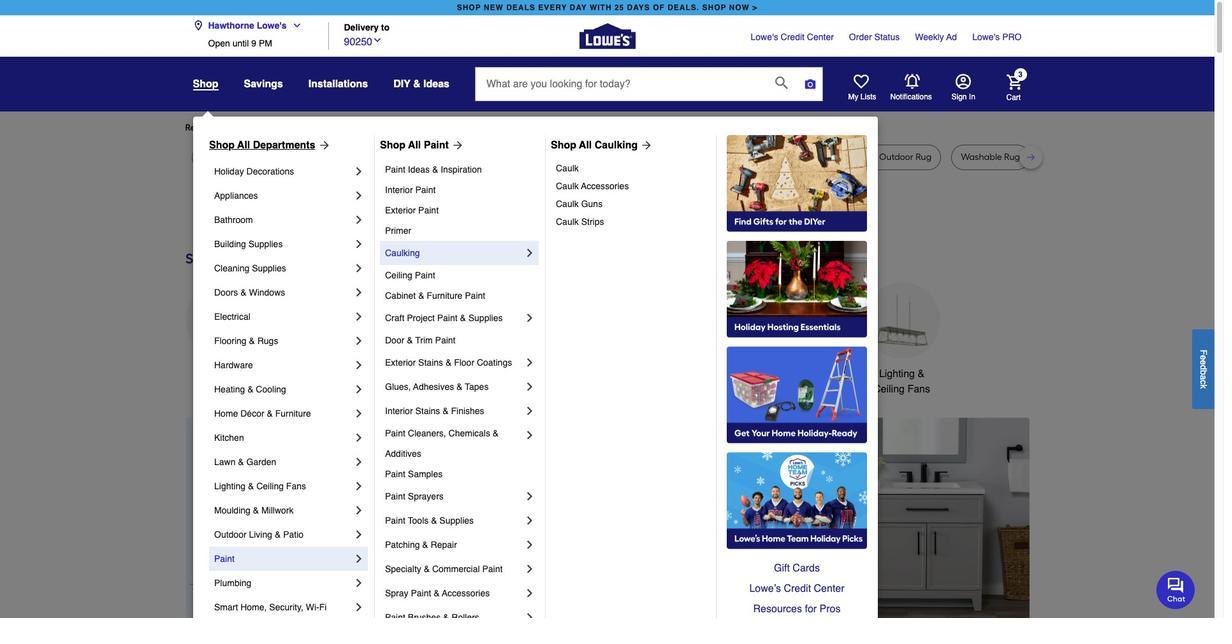Task type: locate. For each thing, give the bounding box(es) containing it.
outdoor
[[880, 152, 914, 163]]

sign
[[952, 92, 967, 101]]

1 allen from the left
[[507, 152, 527, 163]]

all down recommended searches for you heading
[[579, 140, 592, 151]]

arrow right image
[[315, 139, 331, 152], [638, 139, 653, 152], [1006, 529, 1019, 542]]

caulk link
[[556, 159, 707, 177]]

0 horizontal spatial accessories
[[442, 589, 490, 599]]

0 vertical spatial lighting
[[880, 369, 915, 380]]

2 and from the left
[[657, 152, 673, 163]]

interior up exterior paint
[[385, 185, 413, 195]]

1 roth from the left
[[547, 152, 566, 163]]

caulk inside caulk guns link
[[556, 199, 579, 209]]

all inside shop all caulking link
[[579, 140, 592, 151]]

caulk strips
[[556, 217, 604, 227]]

2 e from the top
[[1199, 360, 1209, 365]]

stains up cleaners,
[[416, 406, 440, 417]]

paint cleaners, chemicals & additives
[[385, 429, 501, 459]]

0 horizontal spatial kitchen
[[214, 433, 244, 443]]

1 vertical spatial accessories
[[442, 589, 490, 599]]

roth
[[547, 152, 566, 163], [675, 152, 694, 163]]

smart for smart home, security, wi-fi
[[214, 603, 238, 613]]

ceiling inside "link"
[[385, 270, 413, 281]]

furniture inside "link"
[[427, 291, 463, 301]]

interior for interior paint
[[385, 185, 413, 195]]

2 shop from the left
[[380, 140, 406, 151]]

lowe's up pm
[[257, 20, 287, 31]]

roth for rug
[[675, 152, 694, 163]]

supplies up 'windows'
[[252, 263, 286, 274]]

2 horizontal spatial all
[[579, 140, 592, 151]]

1 horizontal spatial kitchen
[[478, 369, 512, 380]]

patching & repair
[[385, 540, 457, 550]]

new
[[484, 3, 504, 12]]

for up departments
[[288, 122, 299, 133]]

1 vertical spatial lighting
[[214, 482, 246, 492]]

1 horizontal spatial lowe's
[[751, 32, 779, 42]]

0 vertical spatial bathroom
[[214, 215, 253, 225]]

1 vertical spatial kitchen
[[214, 433, 244, 443]]

outdoor living & patio
[[214, 530, 304, 540]]

building supplies
[[214, 239, 283, 249]]

installations button
[[309, 73, 368, 96]]

kitchen up lawn
[[214, 433, 244, 443]]

for up the shop all paint
[[401, 122, 413, 133]]

a
[[1199, 375, 1209, 380]]

you for recommended searches for you
[[301, 122, 316, 133]]

4 rug from the left
[[347, 152, 363, 163]]

garden
[[247, 457, 276, 468]]

0 horizontal spatial for
[[288, 122, 299, 133]]

center for lowe's credit center
[[807, 32, 834, 42]]

ad
[[947, 32, 958, 42]]

all for departments
[[237, 140, 250, 151]]

0 vertical spatial interior
[[385, 185, 413, 195]]

1 horizontal spatial ceiling
[[385, 270, 413, 281]]

caulking down recommended searches for you heading
[[595, 140, 638, 151]]

1 all from the left
[[237, 140, 250, 151]]

chevron right image for bathroom
[[353, 214, 366, 226]]

0 vertical spatial ideas
[[424, 78, 450, 90]]

shop up "5x8"
[[209, 140, 235, 151]]

1 vertical spatial interior
[[385, 406, 413, 417]]

1 horizontal spatial caulking
[[595, 140, 638, 151]]

chevron right image for home décor & furniture
[[353, 408, 366, 420]]

>
[[753, 3, 758, 12]]

allen up 'caulk accessories' link
[[635, 152, 655, 163]]

2 horizontal spatial ceiling
[[874, 384, 905, 395]]

stains up christmas
[[419, 358, 443, 368]]

0 vertical spatial caulking
[[595, 140, 638, 151]]

0 vertical spatial home
[[807, 369, 834, 380]]

2 interior from the top
[[385, 406, 413, 417]]

0 vertical spatial appliances
[[214, 191, 258, 201]]

allen right desk
[[507, 152, 527, 163]]

1 horizontal spatial fans
[[908, 384, 931, 395]]

1 horizontal spatial area
[[568, 152, 587, 163]]

shop inside "link"
[[380, 140, 406, 151]]

paint down the additives
[[385, 469, 406, 480]]

paint right spray
[[411, 589, 431, 599]]

paint inside paint cleaners, chemicals & additives
[[385, 429, 406, 439]]

0 vertical spatial fans
[[908, 384, 931, 395]]

moulding & millwork
[[214, 506, 294, 516]]

supplies up cleaning supplies
[[249, 239, 283, 249]]

center
[[807, 32, 834, 42], [814, 584, 845, 595]]

ideas right diy
[[424, 78, 450, 90]]

shop inside 'link'
[[209, 140, 235, 151]]

0 horizontal spatial arrow right image
[[315, 139, 331, 152]]

decorations down the 'rug rug'
[[247, 166, 294, 177]]

chevron right image for hardware
[[353, 359, 366, 372]]

shop for shop all departments
[[209, 140, 235, 151]]

smart inside "button"
[[777, 369, 804, 380]]

bathroom inside "link"
[[214, 215, 253, 225]]

sign in button
[[952, 74, 976, 102]]

bathroom link
[[214, 208, 353, 232]]

appliances link
[[214, 184, 353, 208]]

paint left 'tools'
[[385, 516, 406, 526]]

0 horizontal spatial bathroom
[[214, 215, 253, 225]]

weekly ad link
[[916, 31, 958, 43]]

2 vertical spatial ceiling
[[257, 482, 284, 492]]

all up furniture
[[408, 140, 421, 151]]

home inside "button"
[[807, 369, 834, 380]]

e up "d"
[[1199, 355, 1209, 360]]

kitchen down coatings
[[478, 369, 512, 380]]

1 vertical spatial exterior
[[385, 358, 416, 368]]

tools
[[408, 516, 429, 526]]

interior stains & finishes
[[385, 406, 485, 417]]

1 vertical spatial decorations
[[390, 384, 445, 395]]

caulking down primer
[[385, 248, 420, 258]]

0 horizontal spatial caulking
[[385, 248, 420, 258]]

bathroom inside button
[[686, 369, 731, 380]]

2 caulk from the top
[[556, 181, 579, 191]]

1 horizontal spatial lighting
[[880, 369, 915, 380]]

lowe's inside button
[[257, 20, 287, 31]]

1 exterior from the top
[[385, 205, 416, 216]]

interior down glues,
[[385, 406, 413, 417]]

2 rug from the left
[[263, 152, 279, 163]]

1 horizontal spatial shop
[[703, 3, 727, 12]]

my
[[849, 92, 859, 101]]

1 horizontal spatial roth
[[675, 152, 694, 163]]

0 horizontal spatial lowe's
[[257, 20, 287, 31]]

1 vertical spatial appliances
[[199, 369, 249, 380]]

for left pros
[[805, 604, 817, 616]]

0 horizontal spatial and
[[529, 152, 545, 163]]

0 horizontal spatial decorations
[[247, 166, 294, 177]]

0 horizontal spatial roth
[[547, 152, 566, 163]]

supplies inside building supplies link
[[249, 239, 283, 249]]

allen for allen and roth rug
[[635, 152, 655, 163]]

0 vertical spatial center
[[807, 32, 834, 42]]

door
[[385, 336, 405, 346]]

1 vertical spatial smart
[[214, 603, 238, 613]]

craft project paint & supplies link
[[385, 306, 524, 330]]

chevron right image for paint cleaners, chemicals & additives
[[524, 429, 536, 442]]

lowe's home team holiday picks. image
[[727, 453, 868, 550]]

4 caulk from the top
[[556, 217, 579, 227]]

accessories up guns
[[581, 181, 629, 191]]

2 horizontal spatial area
[[785, 152, 804, 163]]

2 allen from the left
[[635, 152, 655, 163]]

0 horizontal spatial shop
[[457, 3, 481, 12]]

exterior up primer
[[385, 205, 416, 216]]

shop up allen and roth area rug
[[551, 140, 577, 151]]

paint down cabinet & furniture paint
[[437, 313, 458, 323]]

lowe's home improvement cart image
[[1007, 74, 1022, 90]]

0 horizontal spatial home
[[214, 409, 238, 419]]

supplies inside cleaning supplies link
[[252, 263, 286, 274]]

lowe's home improvement account image
[[956, 74, 971, 89]]

diy & ideas button
[[394, 73, 450, 96]]

paint right the trim
[[435, 336, 456, 346]]

0 horizontal spatial area
[[326, 152, 345, 163]]

2 washable from the left
[[961, 152, 1003, 163]]

0 horizontal spatial smart
[[214, 603, 238, 613]]

search image
[[776, 76, 788, 89]]

exterior up christmas
[[385, 358, 416, 368]]

1 horizontal spatial you
[[415, 122, 430, 133]]

1 horizontal spatial smart
[[777, 369, 804, 380]]

specialty & commercial paint
[[385, 565, 503, 575]]

appliances inside button
[[199, 369, 249, 380]]

e
[[1199, 355, 1209, 360], [1199, 360, 1209, 365]]

ideas down furniture
[[408, 165, 430, 175]]

0 horizontal spatial allen
[[507, 152, 527, 163]]

k
[[1199, 384, 1209, 389]]

interior paint
[[385, 185, 436, 195]]

1 vertical spatial credit
[[784, 584, 811, 595]]

1 vertical spatial home
[[214, 409, 238, 419]]

hawthorne
[[208, 20, 254, 31]]

5 rug from the left
[[589, 152, 605, 163]]

paint up the additives
[[385, 429, 406, 439]]

spray paint & accessories link
[[385, 582, 524, 606]]

2 all from the left
[[408, 140, 421, 151]]

1 horizontal spatial arrow right image
[[638, 139, 653, 152]]

lowe's left the pro
[[973, 32, 1000, 42]]

sign in
[[952, 92, 976, 101]]

2 horizontal spatial arrow right image
[[1006, 529, 1019, 542]]

resources
[[754, 604, 802, 616]]

patio
[[283, 530, 304, 540]]

you left more
[[301, 122, 316, 133]]

shop left new
[[457, 3, 481, 12]]

2 horizontal spatial shop
[[551, 140, 577, 151]]

center left order
[[807, 32, 834, 42]]

caulk up caulk strips
[[556, 199, 579, 209]]

0 horizontal spatial lighting & ceiling fans
[[214, 482, 306, 492]]

caulk inside 'caulk accessories' link
[[556, 181, 579, 191]]

chevron down image
[[287, 20, 302, 31]]

1 horizontal spatial washable
[[961, 152, 1003, 163]]

stains for exterior
[[419, 358, 443, 368]]

credit up resources for pros link
[[784, 584, 811, 595]]

moulding & millwork link
[[214, 499, 353, 523]]

0 horizontal spatial shop
[[209, 140, 235, 151]]

and
[[529, 152, 545, 163], [657, 152, 673, 163]]

delivery
[[344, 23, 379, 33]]

fans
[[908, 384, 931, 395], [286, 482, 306, 492]]

rug rug
[[263, 152, 297, 163]]

caulk down caulk guns on the top left
[[556, 217, 579, 227]]

shop all paint link
[[380, 138, 464, 153]]

3 rug from the left
[[281, 152, 297, 163]]

all inside "shop all paint" "link"
[[408, 140, 421, 151]]

& inside paint cleaners, chemicals & additives
[[493, 429, 499, 439]]

furniture up kitchen link
[[275, 409, 311, 419]]

0 vertical spatial decorations
[[247, 166, 294, 177]]

suggestions
[[349, 122, 399, 133]]

accessories down commercial
[[442, 589, 490, 599]]

3
[[1019, 70, 1023, 79]]

1 vertical spatial ceiling
[[874, 384, 905, 395]]

decorations for holiday
[[247, 166, 294, 177]]

chevron right image for building supplies
[[353, 238, 366, 251]]

paint down furniture
[[385, 165, 406, 175]]

christmas decorations button
[[379, 283, 456, 397]]

lighting & ceiling fans inside button
[[874, 369, 931, 395]]

supplies down paint sprayers link
[[440, 516, 474, 526]]

lowe's credit center
[[751, 32, 834, 42]]

2 exterior from the top
[[385, 358, 416, 368]]

1 interior from the top
[[385, 185, 413, 195]]

open until 9 pm
[[208, 38, 272, 48]]

1 caulk from the top
[[556, 163, 579, 174]]

day
[[570, 3, 587, 12]]

allen for allen and roth area rug
[[507, 152, 527, 163]]

smart for smart home
[[777, 369, 804, 380]]

lowe's for lowe's pro
[[973, 32, 1000, 42]]

chevron right image
[[353, 165, 366, 178], [353, 189, 366, 202], [353, 214, 366, 226], [353, 238, 366, 251], [353, 311, 366, 323], [524, 381, 536, 394], [353, 383, 366, 396], [353, 432, 366, 445], [353, 480, 366, 493], [524, 491, 536, 503], [353, 505, 366, 517], [524, 515, 536, 528], [353, 529, 366, 542], [353, 553, 366, 566], [524, 587, 536, 600], [524, 612, 536, 619]]

caulk guns
[[556, 199, 603, 209]]

0 vertical spatial lighting & ceiling fans
[[874, 369, 931, 395]]

caulk strips link
[[556, 213, 707, 231]]

lowe's down > on the top of the page
[[751, 32, 779, 42]]

paint sprayers
[[385, 492, 444, 502]]

lighting & ceiling fans
[[874, 369, 931, 395], [214, 482, 306, 492]]

7 rug from the left
[[806, 152, 822, 163]]

and for allen and roth rug
[[657, 152, 673, 163]]

1 you from the left
[[301, 122, 316, 133]]

chevron right image for flooring & rugs
[[353, 335, 366, 348]]

deals
[[507, 3, 536, 12]]

0 horizontal spatial you
[[301, 122, 316, 133]]

kitchen inside button
[[478, 369, 512, 380]]

washable
[[741, 152, 783, 163], [961, 152, 1003, 163]]

lowe's home improvement notification center image
[[905, 74, 920, 89]]

exterior for exterior paint
[[385, 205, 416, 216]]

appliances down holiday
[[214, 191, 258, 201]]

home,
[[241, 603, 267, 613]]

0 vertical spatial kitchen
[[478, 369, 512, 380]]

0 horizontal spatial furniture
[[275, 409, 311, 419]]

Search Query text field
[[476, 68, 765, 101]]

1 horizontal spatial home
[[807, 369, 834, 380]]

caulk up caulk guns on the top left
[[556, 181, 579, 191]]

craft project paint & supplies
[[385, 313, 503, 323]]

1 vertical spatial caulking
[[385, 248, 420, 258]]

1 vertical spatial ideas
[[408, 165, 430, 175]]

credit for lowe's
[[781, 32, 805, 42]]

paint inside "link"
[[437, 313, 458, 323]]

outdoor living & patio link
[[214, 523, 353, 547]]

chevron right image for heating & cooling
[[353, 383, 366, 396]]

1 horizontal spatial for
[[401, 122, 413, 133]]

1 vertical spatial fans
[[286, 482, 306, 492]]

paint samples
[[385, 469, 443, 480]]

center up pros
[[814, 584, 845, 595]]

3 shop from the left
[[551, 140, 577, 151]]

rugs
[[258, 336, 278, 346]]

1 washable from the left
[[741, 152, 783, 163]]

arrow right image inside shop all caulking link
[[638, 139, 653, 152]]

1 horizontal spatial accessories
[[581, 181, 629, 191]]

paint down interior paint
[[419, 205, 439, 216]]

glues, adhesives & tapes
[[385, 382, 489, 392]]

0 horizontal spatial all
[[237, 140, 250, 151]]

0 vertical spatial smart
[[777, 369, 804, 380]]

25
[[615, 3, 625, 12]]

roth down shop all caulking
[[547, 152, 566, 163]]

1 horizontal spatial shop
[[380, 140, 406, 151]]

interior
[[385, 185, 413, 195], [385, 406, 413, 417]]

lawn & garden link
[[214, 450, 353, 475]]

arrow right image inside shop all departments 'link'
[[315, 139, 331, 152]]

smart home button
[[767, 283, 844, 382]]

allen and roth rug
[[635, 152, 712, 163]]

roth for area
[[547, 152, 566, 163]]

you up "shop all paint" "link"
[[415, 122, 430, 133]]

chevron right image for spray paint & accessories
[[524, 587, 536, 600]]

hardware link
[[214, 353, 353, 378]]

1 vertical spatial stains
[[416, 406, 440, 417]]

building
[[214, 239, 246, 249]]

3 all from the left
[[579, 140, 592, 151]]

1 and from the left
[[529, 152, 545, 163]]

& inside 'link'
[[275, 530, 281, 540]]

paint cleaners, chemicals & additives link
[[385, 424, 524, 464]]

0 vertical spatial credit
[[781, 32, 805, 42]]

washable area rug
[[741, 152, 822, 163]]

1 horizontal spatial and
[[657, 152, 673, 163]]

1 horizontal spatial lighting & ceiling fans
[[874, 369, 931, 395]]

1 horizontal spatial furniture
[[427, 291, 463, 301]]

caulk for caulk strips
[[556, 217, 579, 227]]

chevron right image for interior stains & finishes
[[524, 405, 536, 418]]

shop all departments
[[209, 140, 315, 151]]

3 caulk from the top
[[556, 199, 579, 209]]

chevron right image
[[524, 247, 536, 260], [353, 262, 366, 275], [353, 286, 366, 299], [524, 312, 536, 325], [353, 335, 366, 348], [524, 357, 536, 369], [353, 359, 366, 372], [524, 405, 536, 418], [353, 408, 366, 420], [524, 429, 536, 442], [353, 456, 366, 469], [524, 539, 536, 552], [524, 563, 536, 576], [353, 577, 366, 590], [353, 602, 366, 614]]

caulk inside caulk strips link
[[556, 217, 579, 227]]

chevron right image for paint tools & supplies
[[524, 515, 536, 528]]

get your home holiday-ready. image
[[727, 347, 868, 444]]

inspiration
[[441, 165, 482, 175]]

cart
[[1007, 93, 1021, 102]]

shop new deals every day with 25 days of deals. shop now >
[[457, 3, 758, 12]]

1 horizontal spatial decorations
[[390, 384, 445, 395]]

caulk down allen and roth area rug
[[556, 163, 579, 174]]

all inside shop all departments 'link'
[[237, 140, 250, 151]]

None search field
[[475, 67, 823, 113]]

3 area from the left
[[785, 152, 804, 163]]

stains for interior
[[416, 406, 440, 417]]

shop left "now"
[[703, 3, 727, 12]]

e up b
[[1199, 360, 1209, 365]]

decorations inside "button"
[[390, 384, 445, 395]]

caulk inside caulk link
[[556, 163, 579, 174]]

all down recommended searches for you
[[237, 140, 250, 151]]

2 roth from the left
[[675, 152, 694, 163]]

roth up 'caulk accessories' link
[[675, 152, 694, 163]]

1 horizontal spatial allen
[[635, 152, 655, 163]]

heating & cooling
[[214, 385, 286, 395]]

0 vertical spatial exterior
[[385, 205, 416, 216]]

1 shop from the left
[[209, 140, 235, 151]]

1 area from the left
[[326, 152, 345, 163]]

1 vertical spatial bathroom
[[686, 369, 731, 380]]

1 horizontal spatial all
[[408, 140, 421, 151]]

all for paint
[[408, 140, 421, 151]]

1 vertical spatial center
[[814, 584, 845, 595]]

8 rug from the left
[[916, 152, 932, 163]]

for for searches
[[288, 122, 299, 133]]

installations
[[309, 78, 368, 90]]

0 horizontal spatial washable
[[741, 152, 783, 163]]

days
[[627, 3, 651, 12]]

0 vertical spatial stains
[[419, 358, 443, 368]]

furniture up craft project paint & supplies
[[427, 291, 463, 301]]

smart inside "link"
[[214, 603, 238, 613]]

caulking inside shop all caulking link
[[595, 140, 638, 151]]

accessories
[[581, 181, 629, 191], [442, 589, 490, 599]]

kitchen
[[478, 369, 512, 380], [214, 433, 244, 443]]

bathroom
[[214, 215, 253, 225], [686, 369, 731, 380]]

doors
[[214, 288, 238, 298]]

until
[[233, 38, 249, 48]]

supplies down the cabinet & furniture paint "link" at the top
[[469, 313, 503, 323]]

appliances up heating
[[199, 369, 249, 380]]

1 horizontal spatial bathroom
[[686, 369, 731, 380]]

decorations down christmas
[[390, 384, 445, 395]]

decorations for christmas
[[390, 384, 445, 395]]

chevron right image for smart home, security, wi-fi
[[353, 602, 366, 614]]

credit up search icon
[[781, 32, 805, 42]]

chevron right image for glues, adhesives & tapes
[[524, 381, 536, 394]]

trim
[[415, 336, 433, 346]]

2 horizontal spatial lowe's
[[973, 32, 1000, 42]]

supplies inside craft project paint & supplies "link"
[[469, 313, 503, 323]]

electrical
[[214, 312, 251, 322]]

0 vertical spatial ceiling
[[385, 270, 413, 281]]

0 horizontal spatial ceiling
[[257, 482, 284, 492]]

appliances inside appliances link
[[214, 191, 258, 201]]

0 vertical spatial furniture
[[427, 291, 463, 301]]

shop down more suggestions for you link
[[380, 140, 406, 151]]

caulk accessories
[[556, 181, 629, 191]]

2 you from the left
[[415, 122, 430, 133]]



Task type: describe. For each thing, give the bounding box(es) containing it.
fans inside button
[[908, 384, 931, 395]]

project
[[407, 313, 435, 323]]

patching
[[385, 540, 420, 550]]

2 horizontal spatial for
[[805, 604, 817, 616]]

25 days of deals. don't miss deals every day. same-day delivery on in-stock orders placed by 2 p m. image
[[185, 418, 391, 619]]

chevron right image for exterior stains & floor coatings
[[524, 357, 536, 369]]

cleaners,
[[408, 429, 446, 439]]

shop for shop all caulking
[[551, 140, 577, 151]]

lowe's
[[750, 584, 781, 595]]

gift
[[774, 563, 790, 575]]

cleaning supplies
[[214, 263, 286, 274]]

0 vertical spatial accessories
[[581, 181, 629, 191]]

1 vertical spatial lighting & ceiling fans
[[214, 482, 306, 492]]

c
[[1199, 380, 1209, 384]]

savings
[[244, 78, 283, 90]]

more
[[327, 122, 347, 133]]

chevron right image for lawn & garden
[[353, 456, 366, 469]]

chevron right image for holiday decorations
[[353, 165, 366, 178]]

lowe's home improvement lists image
[[854, 74, 869, 89]]

cabinet & furniture paint
[[385, 291, 486, 301]]

caulking link
[[385, 241, 524, 265]]

you for more suggestions for you
[[415, 122, 430, 133]]

arrow right image for shop all caulking
[[638, 139, 653, 152]]

door & trim paint
[[385, 336, 456, 346]]

for for suggestions
[[401, 122, 413, 133]]

gift cards
[[774, 563, 820, 575]]

deals.
[[668, 3, 700, 12]]

center for lowe's credit center
[[814, 584, 845, 595]]

resources for pros link
[[727, 600, 868, 619]]

ceiling paint link
[[385, 265, 536, 286]]

1 shop from the left
[[457, 3, 481, 12]]

ceiling inside button
[[874, 384, 905, 395]]

paint samples link
[[385, 464, 536, 485]]

chevron right image for patching & repair
[[524, 539, 536, 552]]

paint down the ceiling paint "link"
[[465, 291, 486, 301]]

chevron right image for doors & windows
[[353, 286, 366, 299]]

home décor & furniture link
[[214, 402, 353, 426]]

chevron right image for paint sprayers
[[524, 491, 536, 503]]

lowe's for lowe's credit center
[[751, 32, 779, 42]]

shop new deals every day with 25 days of deals. shop now > link
[[455, 0, 761, 15]]

chat invite button image
[[1157, 571, 1196, 610]]

order status link
[[850, 31, 900, 43]]

to
[[381, 23, 390, 33]]

paint up "paint ideas & inspiration"
[[424, 140, 449, 151]]

heating
[[214, 385, 245, 395]]

ceiling paint
[[385, 270, 435, 281]]

shop all paint
[[380, 140, 449, 151]]

with
[[590, 3, 612, 12]]

caulking inside the caulking link
[[385, 248, 420, 258]]

shop 25 days of deals by category image
[[185, 248, 1030, 270]]

paint ideas & inspiration link
[[385, 159, 536, 180]]

recommended searches for you heading
[[185, 122, 1030, 135]]

building supplies link
[[214, 232, 353, 256]]

wi-
[[306, 603, 319, 613]]

caulk for caulk guns
[[556, 199, 579, 209]]

lowe's credit center link
[[727, 579, 868, 600]]

specialty
[[385, 565, 422, 575]]

chevron right image for outdoor living & patio
[[353, 529, 366, 542]]

paint down the paint samples
[[385, 492, 406, 502]]

more suggestions for you
[[327, 122, 430, 133]]

paint up cabinet & furniture paint
[[415, 270, 435, 281]]

primer
[[385, 226, 412, 236]]

credit for lowe's
[[784, 584, 811, 595]]

décor
[[241, 409, 264, 419]]

area rug
[[326, 152, 363, 163]]

kitchen for kitchen
[[214, 433, 244, 443]]

allen and roth area rug
[[507, 152, 605, 163]]

caulk guns link
[[556, 195, 707, 213]]

exterior stains & floor coatings
[[385, 358, 512, 368]]

chevron right image for specialty & commercial paint
[[524, 563, 536, 576]]

chevron right image for electrical
[[353, 311, 366, 323]]

shop for shop all paint
[[380, 140, 406, 151]]

my lists link
[[849, 74, 877, 102]]

chevron down image
[[373, 35, 383, 45]]

order
[[850, 32, 872, 42]]

paint down outdoor
[[214, 554, 235, 565]]

location image
[[193, 20, 203, 31]]

all for caulking
[[579, 140, 592, 151]]

status
[[875, 32, 900, 42]]

90250 button
[[344, 33, 383, 49]]

chevron right image for caulking
[[524, 247, 536, 260]]

living
[[249, 530, 272, 540]]

patching & repair link
[[385, 533, 524, 558]]

caulk for caulk accessories
[[556, 181, 579, 191]]

exterior paint
[[385, 205, 439, 216]]

chevron right image for paint
[[353, 553, 366, 566]]

lawn
[[214, 457, 236, 468]]

9 rug from the left
[[1005, 152, 1021, 163]]

heating & cooling link
[[214, 378, 353, 402]]

0 horizontal spatial lighting
[[214, 482, 246, 492]]

paint link
[[214, 547, 353, 572]]

departments
[[253, 140, 315, 151]]

exterior paint link
[[385, 200, 536, 221]]

washable for washable area rug
[[741, 152, 783, 163]]

washable for washable rug
[[961, 152, 1003, 163]]

recommended searches for you
[[185, 122, 316, 133]]

hawthorne lowe's button
[[193, 13, 307, 38]]

1 vertical spatial furniture
[[275, 409, 311, 419]]

chevron right image for craft project paint & supplies
[[524, 312, 536, 325]]

kitchen for kitchen faucets
[[478, 369, 512, 380]]

caulk for caulk
[[556, 163, 579, 174]]

cabinet & furniture paint link
[[385, 286, 536, 306]]

chevron right image for plumbing
[[353, 577, 366, 590]]

indoor outdoor rug
[[851, 152, 932, 163]]

my lists
[[849, 92, 877, 101]]

1 e from the top
[[1199, 355, 1209, 360]]

christmas
[[395, 369, 440, 380]]

shop button
[[193, 78, 218, 91]]

order status
[[850, 32, 900, 42]]

lowe's wishes you and your family a happy hanukkah. image
[[185, 203, 1030, 235]]

diy & ideas
[[394, 78, 450, 90]]

floor
[[454, 358, 475, 368]]

exterior for exterior stains & floor coatings
[[385, 358, 416, 368]]

ideas inside button
[[424, 78, 450, 90]]

cooling
[[256, 385, 286, 395]]

6 rug from the left
[[696, 152, 712, 163]]

2 area from the left
[[568, 152, 587, 163]]

paint down "paint ideas & inspiration"
[[416, 185, 436, 195]]

2 shop from the left
[[703, 3, 727, 12]]

in
[[969, 92, 976, 101]]

interior for interior stains & finishes
[[385, 406, 413, 417]]

arrow right image
[[449, 139, 464, 152]]

cards
[[793, 563, 820, 575]]

commercial
[[432, 565, 480, 575]]

washable rug
[[961, 152, 1021, 163]]

specialty & commercial paint link
[[385, 558, 524, 582]]

lowe's pro link
[[973, 31, 1022, 43]]

of
[[653, 3, 665, 12]]

plumbing link
[[214, 572, 353, 596]]

chevron right image for moulding & millwork
[[353, 505, 366, 517]]

weekly
[[916, 32, 945, 42]]

flooring & rugs
[[214, 336, 278, 346]]

faucets
[[515, 369, 551, 380]]

paint ideas & inspiration
[[385, 165, 482, 175]]

supplies inside paint tools & supplies link
[[440, 516, 474, 526]]

chevron right image for kitchen
[[353, 432, 366, 445]]

up to 40 percent off select vanities. plus, get free local delivery on select vanities. image
[[412, 418, 1030, 619]]

chevron right image for appliances
[[353, 189, 366, 202]]

millwork
[[261, 506, 294, 516]]

lowe's home improvement logo image
[[580, 8, 636, 64]]

gift cards link
[[727, 559, 868, 579]]

paint tools & supplies
[[385, 516, 474, 526]]

arrow left image
[[423, 529, 435, 542]]

finishes
[[451, 406, 485, 417]]

1 rug from the left
[[201, 152, 217, 163]]

0 horizontal spatial fans
[[286, 482, 306, 492]]

5x8
[[219, 152, 233, 163]]

desk
[[458, 152, 477, 163]]

outdoor
[[214, 530, 247, 540]]

& inside "link"
[[460, 313, 466, 323]]

savings button
[[244, 73, 283, 96]]

arrow right image for shop all departments
[[315, 139, 331, 152]]

lighting inside button
[[880, 369, 915, 380]]

holiday hosting essentials. image
[[727, 241, 868, 338]]

find gifts for the diyer. image
[[727, 135, 868, 232]]

camera image
[[804, 78, 817, 91]]

door & trim paint link
[[385, 330, 536, 351]]

chevron right image for lighting & ceiling fans
[[353, 480, 366, 493]]

hardware
[[214, 360, 253, 371]]

and for allen and roth area rug
[[529, 152, 545, 163]]

cabinet
[[385, 291, 416, 301]]

scroll to item #4 image
[[748, 617, 781, 619]]

b
[[1199, 370, 1209, 375]]

spray paint & accessories
[[385, 589, 490, 599]]

paint right commercial
[[483, 565, 503, 575]]

hawthorne lowe's
[[208, 20, 287, 31]]

chevron right image for cleaning supplies
[[353, 262, 366, 275]]



